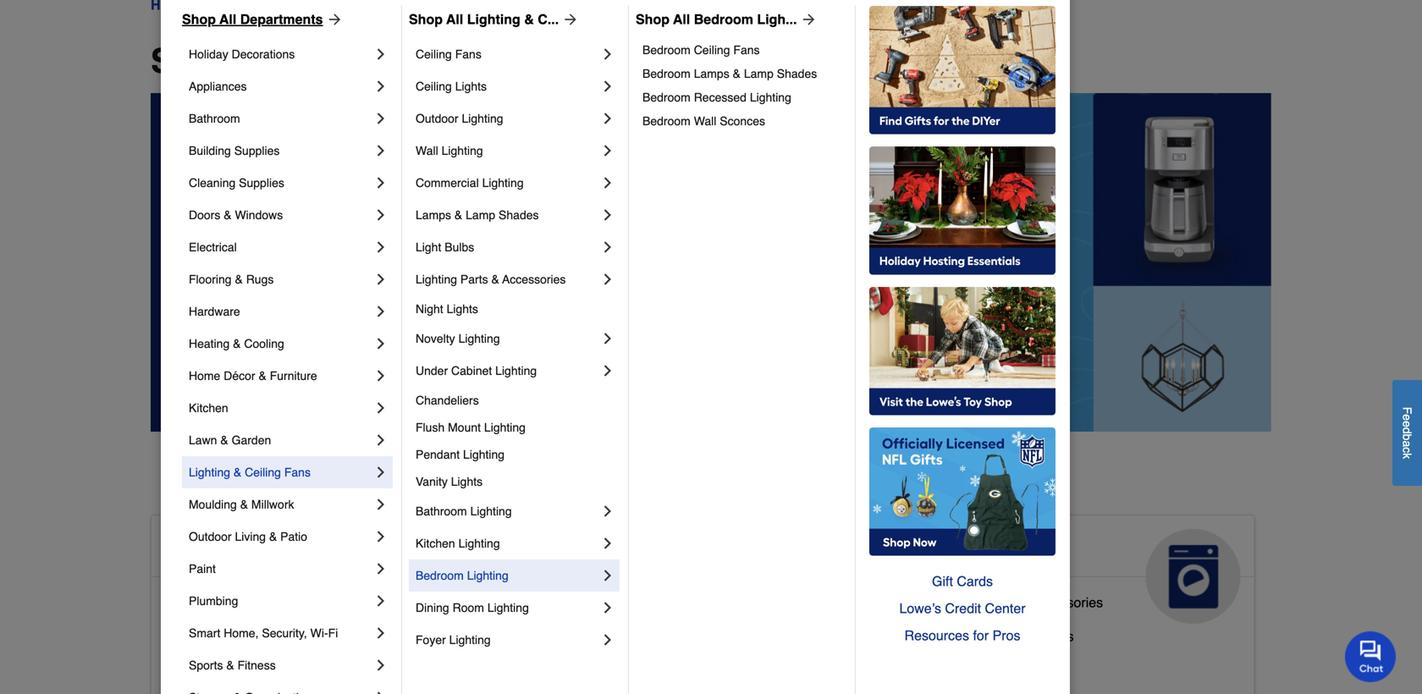 Task type: vqa. For each thing, say whether or not it's contained in the screenshot.
light bulbs
yes



Task type: describe. For each thing, give the bounding box(es) containing it.
chevron right image for holiday decorations
[[373, 46, 390, 63]]

1 horizontal spatial appliances link
[[906, 516, 1255, 624]]

find gifts for the diyer. image
[[870, 6, 1056, 135]]

electrical link
[[189, 231, 373, 263]]

resources for pros
[[905, 628, 1021, 644]]

pet beds, houses, & furniture link
[[542, 652, 725, 686]]

for
[[973, 628, 989, 644]]

animal
[[542, 536, 622, 563]]

f e e d b a c k
[[1401, 407, 1415, 459]]

1 horizontal spatial wall
[[694, 114, 717, 128]]

accessible entry & home link
[[165, 659, 318, 693]]

cabinet
[[451, 364, 492, 378]]

pet beds, houses, & furniture
[[542, 656, 725, 672]]

& right houses,
[[658, 656, 668, 672]]

cards
[[957, 574, 993, 589]]

& up bulbs
[[455, 208, 463, 222]]

lighting down the bedroom lamps & lamp shades link
[[750, 91, 792, 104]]

arrow right image for shop all lighting & c...
[[559, 11, 579, 28]]

gift
[[932, 574, 953, 589]]

pendant lighting
[[416, 448, 505, 462]]

shop for shop all departments
[[182, 11, 216, 27]]

lighting parts & accessories link
[[416, 263, 600, 296]]

& right lawn at the left bottom of the page
[[220, 434, 228, 447]]

chandeliers link
[[416, 387, 617, 414]]

night lights
[[416, 302, 478, 316]]

bedroom for lamps
[[643, 67, 691, 80]]

lighting down chandeliers "link"
[[484, 421, 526, 434]]

& right the 'doors'
[[224, 208, 232, 222]]

smart home, security, wi-fi
[[189, 627, 338, 640]]

accessories for lighting parts & accessories
[[502, 273, 566, 286]]

chevron right image for dining room lighting
[[600, 600, 617, 617]]

bedroom lamps & lamp shades link
[[643, 62, 843, 86]]

0 horizontal spatial shades
[[499, 208, 539, 222]]

& left the cooling
[[233, 337, 241, 351]]

pendant lighting link
[[416, 441, 617, 468]]

chevron right image for electrical
[[373, 239, 390, 256]]

resources
[[905, 628, 970, 644]]

foyer lighting
[[416, 633, 491, 647]]

lighting & ceiling fans link
[[189, 456, 373, 489]]

doors & windows link
[[189, 199, 373, 231]]

shop all departments
[[151, 41, 503, 80]]

& left patio
[[269, 530, 277, 544]]

furniture inside "pet beds, houses, & furniture" link
[[671, 656, 725, 672]]

1 e from the top
[[1401, 414, 1415, 421]]

kitchen lighting
[[416, 537, 500, 550]]

lighting & ceiling fans
[[189, 466, 311, 479]]

under cabinet lighting link
[[416, 355, 600, 387]]

holiday
[[189, 47, 228, 61]]

ceiling lights
[[416, 80, 487, 93]]

dining
[[416, 601, 449, 615]]

lighting up kitchen lighting link
[[471, 505, 512, 518]]

bedroom wall sconces link
[[643, 109, 843, 133]]

d
[[1401, 428, 1415, 434]]

lighting down room
[[449, 633, 491, 647]]

lighting down wall lighting link
[[482, 176, 524, 190]]

accessible home image
[[392, 529, 487, 624]]

chevron right image for smart home, security, wi-fi
[[373, 625, 390, 642]]

shop all bedroom ligh... link
[[636, 9, 818, 30]]

home décor & furniture
[[189, 369, 317, 383]]

shop for shop all lighting & c...
[[409, 11, 443, 27]]

lights for vanity lights
[[451, 475, 483, 489]]

outdoor living & patio link
[[189, 521, 373, 553]]

lighting up moulding
[[189, 466, 230, 479]]

commercial
[[416, 176, 479, 190]]

sports & fitness link
[[189, 650, 373, 682]]

animal & pet care
[[542, 536, 689, 590]]

center
[[985, 601, 1026, 617]]

kitchen link
[[189, 392, 373, 424]]

bedroom lamps & lamp shades
[[643, 67, 817, 80]]

doors & windows
[[189, 208, 283, 222]]

chevron right image for kitchen
[[373, 400, 390, 417]]

electrical
[[189, 241, 237, 254]]

& down accessible bedroom link
[[226, 659, 234, 672]]

0 vertical spatial appliances link
[[189, 70, 373, 102]]

2 horizontal spatial fans
[[734, 43, 760, 57]]

departments for shop all departments
[[240, 11, 323, 27]]

chevron right image for bathroom lighting
[[600, 503, 617, 520]]

f
[[1401, 407, 1415, 414]]

chevron right image for home décor & furniture
[[373, 368, 390, 384]]

chevron right image for lawn & garden
[[373, 432, 390, 449]]

bedroom recessed lighting
[[643, 91, 792, 104]]

lowe's credit center
[[900, 601, 1026, 617]]

light
[[416, 241, 442, 254]]

credit
[[945, 601, 982, 617]]

livestock
[[542, 622, 599, 638]]

livestock supplies
[[542, 622, 655, 638]]

accessories for appliance parts & accessories
[[1031, 595, 1104, 611]]

bathroom for bathroom lighting
[[416, 505, 467, 518]]

bathroom link
[[189, 102, 373, 135]]

foyer
[[416, 633, 446, 647]]

chevron right image for heating & cooling
[[373, 335, 390, 352]]

c
[[1401, 447, 1415, 453]]

kitchen lighting link
[[416, 528, 600, 560]]

chevron right image for plumbing
[[373, 593, 390, 610]]

& left pros
[[982, 629, 991, 644]]

bedroom for recessed
[[643, 91, 691, 104]]

kitchen for kitchen lighting
[[416, 537, 455, 550]]

arrow right image for shop all departments
[[323, 11, 343, 28]]

decorations
[[232, 47, 295, 61]]

building supplies
[[189, 144, 280, 158]]

chandeliers
[[416, 394, 479, 407]]

chevron right image for hardware
[[373, 303, 390, 320]]

commercial lighting
[[416, 176, 524, 190]]

0 horizontal spatial lamp
[[466, 208, 496, 222]]

bedroom for lighting
[[416, 569, 464, 583]]

& inside animal & pet care
[[628, 536, 645, 563]]

vanity lights link
[[416, 468, 617, 495]]

bedroom for ceiling
[[643, 43, 691, 57]]

plumbing link
[[189, 585, 373, 617]]

chevron right image for appliances
[[373, 78, 390, 95]]

accessible for accessible bathroom
[[165, 595, 230, 611]]

accessible bathroom
[[165, 595, 292, 611]]

bedroom lighting link
[[416, 560, 600, 592]]

smart home, security, wi-fi link
[[189, 617, 373, 650]]

lighting up wall lighting link
[[462, 112, 503, 125]]

novelty
[[416, 332, 455, 346]]

chevron right image for lighting parts & accessories
[[600, 271, 617, 288]]

smart
[[189, 627, 220, 640]]

chevron right image for bathroom
[[373, 110, 390, 127]]

all for bedroom
[[673, 11, 690, 27]]

holiday decorations
[[189, 47, 295, 61]]

0 vertical spatial appliances
[[189, 80, 247, 93]]

building supplies link
[[189, 135, 373, 167]]

chevron right image for outdoor lighting
[[600, 110, 617, 127]]

ceiling up millwork
[[245, 466, 281, 479]]

furniture inside "home décor & furniture" link
[[270, 369, 317, 383]]

2 vertical spatial bathroom
[[234, 595, 292, 611]]

0 vertical spatial lamp
[[744, 67, 774, 80]]

all for departments
[[219, 11, 237, 27]]

moulding & millwork
[[189, 498, 294, 512]]

chevron right image for moulding & millwork
[[373, 496, 390, 513]]

vanity
[[416, 475, 448, 489]]

& right décor
[[259, 369, 267, 383]]

accessible bedroom link
[[165, 625, 289, 659]]

chevron right image for sports & fitness
[[373, 657, 390, 674]]

commercial lighting link
[[416, 167, 600, 199]]

officially licensed n f l gifts. shop now. image
[[870, 428, 1056, 556]]

chevron right image for paint
[[373, 561, 390, 578]]

a
[[1401, 441, 1415, 447]]

flush mount lighting
[[416, 421, 526, 434]]

lighting down outdoor lighting
[[442, 144, 483, 158]]

novelty lighting link
[[416, 323, 600, 355]]

lamps & lamp shades
[[416, 208, 539, 222]]

lawn & garden
[[189, 434, 271, 447]]

outdoor for outdoor lighting
[[416, 112, 459, 125]]

lowe's
[[900, 601, 942, 617]]



Task type: locate. For each thing, give the bounding box(es) containing it.
e up the d
[[1401, 414, 1415, 421]]

0 horizontal spatial pet
[[542, 656, 563, 672]]

0 horizontal spatial parts
[[461, 273, 488, 286]]

bedroom inside bedroom recessed lighting link
[[643, 91, 691, 104]]

0 horizontal spatial accessories
[[502, 273, 566, 286]]

1 vertical spatial home
[[296, 536, 362, 563]]

arrow right image up 'ceiling fans' link
[[559, 11, 579, 28]]

chevron right image for under cabinet lighting
[[600, 362, 617, 379]]

fans up the bedroom lamps & lamp shades link
[[734, 43, 760, 57]]

bathroom up "building"
[[189, 112, 240, 125]]

lights inside 'link'
[[447, 302, 478, 316]]

lighting down the bathroom lighting
[[459, 537, 500, 550]]

0 horizontal spatial shop
[[182, 11, 216, 27]]

sports
[[189, 659, 223, 672]]

arrow right image inside shop all bedroom ligh... link
[[797, 11, 818, 28]]

arrow right image up bedroom ceiling fans link
[[797, 11, 818, 28]]

k
[[1401, 453, 1415, 459]]

lamps up light
[[416, 208, 451, 222]]

bathroom lighting link
[[416, 495, 600, 528]]

animal & pet care image
[[769, 529, 864, 624]]

beds,
[[567, 656, 601, 672]]

lighting up foyer lighting link
[[488, 601, 529, 615]]

parts for lighting
[[461, 273, 488, 286]]

accessible bathroom link
[[165, 591, 292, 625]]

shop inside shop all departments link
[[182, 11, 216, 27]]

holiday hosting essentials. image
[[870, 147, 1056, 275]]

accessible up smart
[[165, 595, 230, 611]]

lamp down bedroom ceiling fans link
[[744, 67, 774, 80]]

bedroom down shop all bedroom ligh...
[[643, 43, 691, 57]]

wall up commercial
[[416, 144, 438, 158]]

0 horizontal spatial furniture
[[270, 369, 317, 383]]

pet inside animal & pet care
[[652, 536, 689, 563]]

& inside 'link'
[[240, 498, 248, 512]]

lighting up chandeliers "link"
[[496, 364, 537, 378]]

supplies inside 'link'
[[239, 176, 284, 190]]

0 horizontal spatial wall
[[416, 144, 438, 158]]

hardware
[[189, 305, 240, 318]]

ceiling down ceiling fans
[[416, 80, 452, 93]]

accessories up chillers on the bottom of the page
[[1031, 595, 1104, 611]]

arrow right image
[[323, 11, 343, 28], [559, 11, 579, 28], [797, 11, 818, 28]]

shades down the ligh...
[[777, 67, 817, 80]]

0 vertical spatial parts
[[461, 273, 488, 286]]

under cabinet lighting
[[416, 364, 537, 378]]

light bulbs link
[[416, 231, 600, 263]]

bedroom down bedroom ceiling fans
[[643, 67, 691, 80]]

bedroom up dining
[[416, 569, 464, 583]]

appliance parts & accessories link
[[920, 591, 1104, 625]]

0 horizontal spatial kitchen
[[189, 401, 228, 415]]

departments up outdoor lighting
[[296, 41, 503, 80]]

all up holiday decorations
[[219, 11, 237, 27]]

home
[[189, 369, 220, 383], [296, 536, 362, 563], [282, 663, 318, 678]]

arrow right image inside shop all lighting & c... link
[[559, 11, 579, 28]]

lights inside "link"
[[455, 80, 487, 93]]

parts down the "cards"
[[983, 595, 1015, 611]]

accessible up sports
[[165, 629, 230, 644]]

1 horizontal spatial fans
[[455, 47, 482, 61]]

foyer lighting link
[[416, 624, 600, 656]]

0 vertical spatial shades
[[777, 67, 817, 80]]

shop all lighting & c... link
[[409, 9, 579, 30]]

hardware link
[[189, 296, 373, 328]]

holiday decorations link
[[189, 38, 373, 70]]

resources for pros link
[[870, 622, 1056, 650]]

lighting
[[467, 11, 521, 27], [750, 91, 792, 104], [462, 112, 503, 125], [442, 144, 483, 158], [482, 176, 524, 190], [416, 273, 457, 286], [459, 332, 500, 346], [496, 364, 537, 378], [484, 421, 526, 434], [463, 448, 505, 462], [189, 466, 230, 479], [471, 505, 512, 518], [459, 537, 500, 550], [467, 569, 509, 583], [488, 601, 529, 615], [449, 633, 491, 647]]

& right animal
[[628, 536, 645, 563]]

bathroom for bathroom
[[189, 112, 240, 125]]

supplies up "cleaning supplies"
[[234, 144, 280, 158]]

bedroom inside accessible bedroom link
[[234, 629, 289, 644]]

all for lighting
[[446, 11, 463, 27]]

chevron right image
[[373, 46, 390, 63], [600, 110, 617, 127], [373, 142, 390, 159], [600, 142, 617, 159], [600, 174, 617, 191], [600, 271, 617, 288], [373, 303, 390, 320], [373, 335, 390, 352], [600, 362, 617, 379], [373, 368, 390, 384], [373, 464, 390, 481], [373, 496, 390, 513], [600, 632, 617, 649], [373, 657, 390, 674], [373, 689, 390, 694]]

night lights link
[[416, 296, 617, 323]]

lowe's credit center link
[[870, 595, 1056, 622]]

chevron right image for commercial lighting
[[600, 174, 617, 191]]

living
[[235, 530, 266, 544]]

parts
[[461, 273, 488, 286], [983, 595, 1015, 611]]

flooring & rugs link
[[189, 263, 373, 296]]

1 shop from the left
[[182, 11, 216, 27]]

& left the c...
[[524, 11, 534, 27]]

1 horizontal spatial pet
[[652, 536, 689, 563]]

0 horizontal spatial lamps
[[416, 208, 451, 222]]

1 vertical spatial appliances
[[920, 536, 1046, 563]]

1 vertical spatial furniture
[[671, 656, 725, 672]]

wine
[[994, 629, 1025, 644]]

1 horizontal spatial accessories
[[1031, 595, 1104, 611]]

2 e from the top
[[1401, 421, 1415, 428]]

chevron right image for ceiling lights
[[600, 78, 617, 95]]

moulding & millwork link
[[189, 489, 373, 521]]

sports & fitness
[[189, 659, 276, 672]]

pendant
[[416, 448, 460, 462]]

0 vertical spatial wall
[[694, 114, 717, 128]]

chevron right image for doors & windows
[[373, 207, 390, 224]]

bedroom lighting
[[416, 569, 509, 583]]

chevron right image for ceiling fans
[[600, 46, 617, 63]]

chat invite button image
[[1346, 631, 1397, 683]]

kitchen for kitchen
[[189, 401, 228, 415]]

accessible for accessible home
[[165, 536, 289, 563]]

chevron right image for foyer lighting
[[600, 632, 617, 649]]

lighting down flush mount lighting
[[463, 448, 505, 462]]

appliances down holiday at left top
[[189, 80, 247, 93]]

bathroom up smart home, security, wi-fi
[[234, 595, 292, 611]]

supplies for cleaning supplies
[[239, 176, 284, 190]]

ceiling lights link
[[416, 70, 600, 102]]

2 vertical spatial home
[[282, 663, 318, 678]]

fans down lawn & garden link
[[284, 466, 311, 479]]

2 accessible from the top
[[165, 595, 230, 611]]

bedroom for wall
[[643, 114, 691, 128]]

room
[[453, 601, 484, 615]]

bedroom down bedroom recessed lighting
[[643, 114, 691, 128]]

furniture up kitchen link
[[270, 369, 317, 383]]

paint link
[[189, 553, 373, 585]]

appliances link up chillers on the bottom of the page
[[906, 516, 1255, 624]]

chevron right image for lamps & lamp shades
[[600, 207, 617, 224]]

lights down 'pendant lighting'
[[451, 475, 483, 489]]

1 horizontal spatial furniture
[[671, 656, 725, 672]]

1 vertical spatial lamps
[[416, 208, 451, 222]]

1 vertical spatial wall
[[416, 144, 438, 158]]

kitchen up lawn at the left bottom of the page
[[189, 401, 228, 415]]

1 vertical spatial parts
[[983, 595, 1015, 611]]

accessible for accessible entry & home
[[165, 663, 230, 678]]

chevron right image for flooring & rugs
[[373, 271, 390, 288]]

2 shop from the left
[[409, 11, 443, 27]]

ceiling inside "link"
[[416, 80, 452, 93]]

arrow right image up the shop all departments
[[323, 11, 343, 28]]

lawn
[[189, 434, 217, 447]]

doors
[[189, 208, 220, 222]]

e up b
[[1401, 421, 1415, 428]]

& down bedroom ceiling fans link
[[733, 67, 741, 80]]

0 horizontal spatial appliances
[[189, 80, 247, 93]]

chevron right image for building supplies
[[373, 142, 390, 159]]

0 vertical spatial supplies
[[234, 144, 280, 158]]

accessible
[[165, 536, 289, 563], [165, 595, 230, 611], [165, 629, 230, 644], [165, 663, 230, 678]]

parts for appliance
[[983, 595, 1015, 611]]

recessed
[[694, 91, 747, 104]]

millwork
[[251, 498, 294, 512]]

& right entry on the bottom of the page
[[269, 663, 278, 678]]

bedroom recessed lighting link
[[643, 86, 843, 109]]

appliances link down decorations
[[189, 70, 373, 102]]

décor
[[224, 369, 255, 383]]

arrow right image inside shop all departments link
[[323, 11, 343, 28]]

outdoor up wall lighting
[[416, 112, 459, 125]]

&
[[524, 11, 534, 27], [733, 67, 741, 80], [224, 208, 232, 222], [455, 208, 463, 222], [235, 273, 243, 286], [492, 273, 500, 286], [233, 337, 241, 351], [259, 369, 267, 383], [220, 434, 228, 447], [234, 466, 242, 479], [240, 498, 248, 512], [269, 530, 277, 544], [628, 536, 645, 563], [1018, 595, 1028, 611], [982, 629, 991, 644], [658, 656, 668, 672], [226, 659, 234, 672], [269, 663, 278, 678]]

pet
[[652, 536, 689, 563], [542, 656, 563, 672]]

lights up novelty lighting
[[447, 302, 478, 316]]

heating & cooling
[[189, 337, 284, 351]]

wi-
[[311, 627, 328, 640]]

appliances up the "cards"
[[920, 536, 1046, 563]]

fitness
[[238, 659, 276, 672]]

1 vertical spatial lamp
[[466, 208, 496, 222]]

1 vertical spatial appliances link
[[906, 516, 1255, 624]]

chevron right image for novelty lighting
[[600, 330, 617, 347]]

2 horizontal spatial arrow right image
[[797, 11, 818, 28]]

3 accessible from the top
[[165, 629, 230, 644]]

chevron right image for outdoor living & patio
[[373, 528, 390, 545]]

shop
[[151, 41, 235, 80]]

1 vertical spatial bathroom
[[416, 505, 467, 518]]

lights up outdoor lighting
[[455, 80, 487, 93]]

1 horizontal spatial parts
[[983, 595, 1015, 611]]

1 vertical spatial accessories
[[1031, 595, 1104, 611]]

kitchen
[[189, 401, 228, 415], [416, 537, 455, 550]]

chillers
[[1029, 629, 1074, 644]]

shop up holiday at left top
[[182, 11, 216, 27]]

furniture right houses,
[[671, 656, 725, 672]]

houses,
[[605, 656, 655, 672]]

3 shop from the left
[[636, 11, 670, 27]]

flush
[[416, 421, 445, 434]]

animal & pet care link
[[529, 516, 877, 624]]

supplies for livestock supplies
[[603, 622, 655, 638]]

parts down bulbs
[[461, 273, 488, 286]]

0 vertical spatial pet
[[652, 536, 689, 563]]

moulding
[[189, 498, 237, 512]]

furniture
[[270, 369, 317, 383], [671, 656, 725, 672]]

kitchen up bedroom lighting
[[416, 537, 455, 550]]

1 vertical spatial outdoor
[[189, 530, 232, 544]]

bedroom up bedroom ceiling fans link
[[694, 11, 754, 27]]

outdoor for outdoor living & patio
[[189, 530, 232, 544]]

livestock supplies link
[[542, 618, 655, 652]]

appliances link
[[189, 70, 373, 102], [906, 516, 1255, 624]]

0 horizontal spatial arrow right image
[[323, 11, 343, 28]]

ceiling up ceiling lights
[[416, 47, 452, 61]]

lights for night lights
[[447, 302, 478, 316]]

departments for shop all departments
[[296, 41, 503, 80]]

supplies up houses,
[[603, 622, 655, 638]]

all down shop all departments link
[[244, 41, 287, 80]]

2 arrow right image from the left
[[559, 11, 579, 28]]

0 horizontal spatial appliances link
[[189, 70, 373, 102]]

bedroom up bedroom wall sconces
[[643, 91, 691, 104]]

heating & cooling link
[[189, 328, 373, 360]]

outdoor lighting
[[416, 112, 503, 125]]

lamps
[[694, 67, 730, 80], [416, 208, 451, 222]]

1 horizontal spatial lamp
[[744, 67, 774, 80]]

0 vertical spatial lights
[[455, 80, 487, 93]]

ceiling up the bedroom lamps & lamp shades
[[694, 43, 730, 57]]

shop all departments
[[182, 11, 323, 27]]

home inside "link"
[[282, 663, 318, 678]]

wall down bedroom recessed lighting
[[694, 114, 717, 128]]

cleaning
[[189, 176, 236, 190]]

supplies for building supplies
[[234, 144, 280, 158]]

supplies
[[234, 144, 280, 158], [239, 176, 284, 190], [603, 622, 655, 638]]

lighting up night
[[416, 273, 457, 286]]

0 vertical spatial lamps
[[694, 67, 730, 80]]

& left millwork
[[240, 498, 248, 512]]

1 horizontal spatial kitchen
[[416, 537, 455, 550]]

bedroom inside bedroom lighting link
[[416, 569, 464, 583]]

1 vertical spatial supplies
[[239, 176, 284, 190]]

1 vertical spatial pet
[[542, 656, 563, 672]]

1 vertical spatial departments
[[296, 41, 503, 80]]

appliance parts & accessories
[[920, 595, 1104, 611]]

2 vertical spatial lights
[[451, 475, 483, 489]]

lighting up 'ceiling fans' link
[[467, 11, 521, 27]]

2 horizontal spatial shop
[[636, 11, 670, 27]]

1 horizontal spatial shades
[[777, 67, 817, 80]]

shop up ceiling fans
[[409, 11, 443, 27]]

home décor & furniture link
[[189, 360, 373, 392]]

bedroom inside bedroom wall sconces link
[[643, 114, 691, 128]]

chevron right image
[[600, 46, 617, 63], [373, 78, 390, 95], [600, 78, 617, 95], [373, 110, 390, 127], [373, 174, 390, 191], [373, 207, 390, 224], [600, 207, 617, 224], [373, 239, 390, 256], [600, 239, 617, 256], [373, 271, 390, 288], [600, 330, 617, 347], [373, 400, 390, 417], [373, 432, 390, 449], [600, 503, 617, 520], [373, 528, 390, 545], [600, 535, 617, 552], [373, 561, 390, 578], [600, 567, 617, 584], [373, 593, 390, 610], [600, 600, 617, 617], [373, 625, 390, 642]]

outdoor
[[416, 112, 459, 125], [189, 530, 232, 544]]

chevron right image for kitchen lighting
[[600, 535, 617, 552]]

0 vertical spatial furniture
[[270, 369, 317, 383]]

accessible bedroom
[[165, 629, 289, 644]]

appliance
[[920, 595, 979, 611]]

bedroom inside bedroom ceiling fans link
[[643, 43, 691, 57]]

pros
[[993, 628, 1021, 644]]

1 vertical spatial kitchen
[[416, 537, 455, 550]]

0 vertical spatial outdoor
[[416, 112, 459, 125]]

bathroom down vanity lights on the left of page
[[416, 505, 467, 518]]

0 vertical spatial kitchen
[[189, 401, 228, 415]]

0 horizontal spatial outdoor
[[189, 530, 232, 544]]

1 accessible from the top
[[165, 536, 289, 563]]

lamps up bedroom recessed lighting
[[694, 67, 730, 80]]

bedroom inside shop all bedroom ligh... link
[[694, 11, 754, 27]]

& down light bulbs link
[[492, 273, 500, 286]]

accessible down moulding
[[165, 536, 289, 563]]

ligh...
[[757, 11, 797, 27]]

shop for shop all bedroom ligh...
[[636, 11, 670, 27]]

1 arrow right image from the left
[[323, 11, 343, 28]]

& inside "link"
[[269, 663, 278, 678]]

fans up ceiling lights
[[455, 47, 482, 61]]

home,
[[224, 627, 259, 640]]

& up moulding & millwork at the bottom left of page
[[234, 466, 242, 479]]

0 vertical spatial home
[[189, 369, 220, 383]]

windows
[[235, 208, 283, 222]]

accessible for accessible bedroom
[[165, 629, 230, 644]]

cooling
[[244, 337, 284, 351]]

e
[[1401, 414, 1415, 421], [1401, 421, 1415, 428]]

gift cards
[[932, 574, 993, 589]]

lighting parts & accessories
[[416, 273, 566, 286]]

shop inside shop all lighting & c... link
[[409, 11, 443, 27]]

lighting up under cabinet lighting
[[459, 332, 500, 346]]

3 arrow right image from the left
[[797, 11, 818, 28]]

flooring
[[189, 273, 232, 286]]

shop all departments link
[[182, 9, 343, 30]]

all up bedroom ceiling fans
[[673, 11, 690, 27]]

1 horizontal spatial arrow right image
[[559, 11, 579, 28]]

outdoor down moulding
[[189, 530, 232, 544]]

chevron right image for lighting & ceiling fans
[[373, 464, 390, 481]]

arrow right image for shop all bedroom ligh...
[[797, 11, 818, 28]]

ceiling fans
[[416, 47, 482, 61]]

all up ceiling fans
[[446, 11, 463, 27]]

dining room lighting link
[[416, 592, 600, 624]]

1 vertical spatial shades
[[499, 208, 539, 222]]

1 vertical spatial lights
[[447, 302, 478, 316]]

lighting up dining room lighting
[[467, 569, 509, 583]]

appliances image
[[1146, 529, 1241, 624]]

0 vertical spatial departments
[[240, 11, 323, 27]]

chevron right image for cleaning supplies
[[373, 174, 390, 191]]

0 vertical spatial bathroom
[[189, 112, 240, 125]]

1 horizontal spatial appliances
[[920, 536, 1046, 563]]

bathroom
[[189, 112, 240, 125], [416, 505, 467, 518], [234, 595, 292, 611]]

care
[[542, 563, 595, 590]]

light bulbs
[[416, 241, 474, 254]]

shop all lighting & c...
[[409, 11, 559, 27]]

lawn & garden link
[[189, 424, 373, 456]]

lights for ceiling lights
[[455, 80, 487, 93]]

accessories up night lights 'link'
[[502, 273, 566, 286]]

2 vertical spatial supplies
[[603, 622, 655, 638]]

shop all bedroom ligh...
[[636, 11, 797, 27]]

lamp down commercial lighting
[[466, 208, 496, 222]]

shades
[[777, 67, 817, 80], [499, 208, 539, 222]]

heating
[[189, 337, 230, 351]]

shop inside shop all bedroom ligh... link
[[636, 11, 670, 27]]

shop up bedroom ceiling fans
[[636, 11, 670, 27]]

bedroom up the fitness
[[234, 629, 289, 644]]

4 accessible from the top
[[165, 663, 230, 678]]

enjoy savings year-round. no matter what you're shopping for, find what you need at a great price. image
[[151, 93, 1272, 432]]

1 horizontal spatial shop
[[409, 11, 443, 27]]

0 vertical spatial accessories
[[502, 273, 566, 286]]

0 horizontal spatial fans
[[284, 466, 311, 479]]

beverage
[[920, 629, 978, 644]]

shades up light bulbs link
[[499, 208, 539, 222]]

accessible down smart
[[165, 663, 230, 678]]

outdoor living & patio
[[189, 530, 307, 544]]

chevron right image for light bulbs
[[600, 239, 617, 256]]

chevron right image for wall lighting
[[600, 142, 617, 159]]

accessible inside "link"
[[165, 663, 230, 678]]

& up wine on the bottom right of the page
[[1018, 595, 1028, 611]]

visit the lowe's toy shop. image
[[870, 287, 1056, 416]]

1 horizontal spatial outdoor
[[416, 112, 459, 125]]

chevron right image for bedroom lighting
[[600, 567, 617, 584]]

& left rugs
[[235, 273, 243, 286]]

departments up 'holiday decorations' link
[[240, 11, 323, 27]]

1 horizontal spatial lamps
[[694, 67, 730, 80]]

supplies up windows
[[239, 176, 284, 190]]

under
[[416, 364, 448, 378]]



